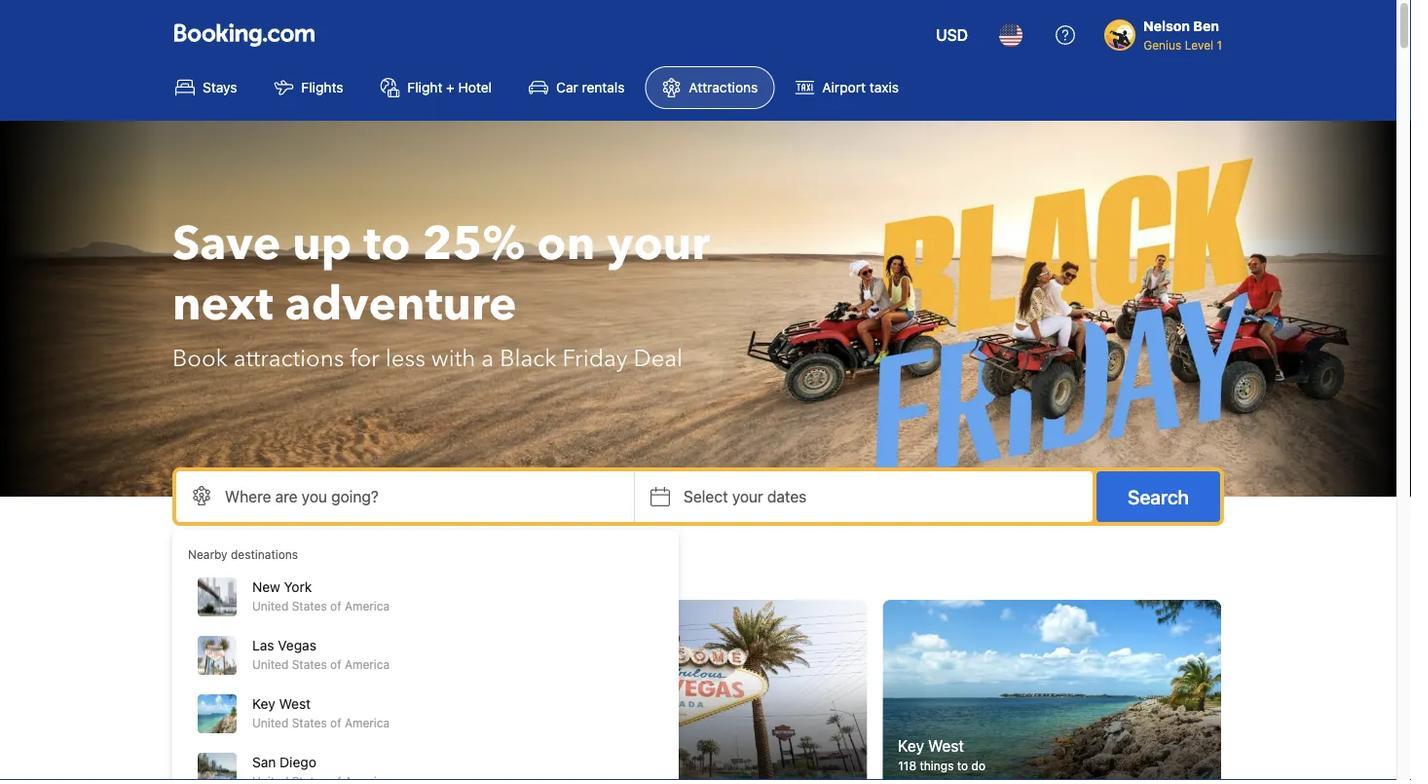 Task type: vqa. For each thing, say whether or not it's contained in the screenshot.
rentals
yes



Task type: describe. For each thing, give the bounding box(es) containing it.
your account menu nelson ben genius level 1 element
[[1105, 9, 1230, 54]]

car rentals link
[[513, 66, 641, 109]]

york for new york united states of america
[[284, 579, 312, 595]]

new york image
[[174, 600, 513, 780]]

flight + hotel
[[408, 79, 492, 95]]

flight + hotel link
[[364, 66, 509, 109]]

america for york
[[345, 599, 390, 613]]

new for new york united states of america
[[252, 579, 280, 595]]

rentals
[[582, 79, 625, 95]]

airport
[[823, 79, 866, 95]]

vegas
[[278, 638, 317, 654]]

book
[[172, 342, 228, 375]]

ben
[[1194, 18, 1220, 34]]

destinations up new york united states of america on the left bottom of page
[[231, 547, 298, 561]]

attractions link
[[645, 66, 775, 109]]

next
[[172, 273, 273, 337]]

a
[[482, 342, 494, 375]]

new york 1200 things to do
[[190, 737, 286, 773]]

united for new
[[252, 599, 289, 613]]

united for las
[[252, 658, 289, 671]]

level
[[1185, 38, 1214, 52]]

with
[[431, 342, 476, 375]]

to for new york
[[258, 759, 269, 773]]

airport taxis
[[823, 79, 899, 95]]

attractions
[[689, 79, 758, 95]]

west for key west united states of america
[[279, 696, 311, 712]]

stays
[[203, 79, 237, 95]]

states for new york
[[292, 599, 327, 613]]

deal
[[634, 342, 683, 375]]

car rentals
[[556, 79, 625, 95]]

things for west
[[920, 759, 954, 773]]

up
[[293, 212, 352, 276]]

key west 118 things to do
[[898, 737, 986, 773]]

1 vertical spatial your
[[732, 488, 764, 506]]

Where are you going? search field
[[176, 472, 634, 522]]

airport taxis link
[[779, 66, 916, 109]]

key west image
[[883, 600, 1222, 780]]

flights
[[301, 79, 343, 95]]

adventure
[[285, 273, 517, 337]]

118
[[898, 759, 917, 773]]

save up to 25% on your next adventure book attractions for less with a black friday deal
[[172, 212, 710, 375]]

key for key west 118 things to do
[[898, 737, 924, 755]]



Task type: locate. For each thing, give the bounding box(es) containing it.
1 vertical spatial of
[[330, 658, 341, 671]]

san diego
[[252, 755, 316, 771]]

2 do from the left
[[972, 759, 986, 773]]

0 horizontal spatial do
[[272, 759, 286, 773]]

of inside "las vegas united states of america"
[[330, 658, 341, 671]]

select your dates
[[684, 488, 807, 506]]

do
[[272, 759, 286, 773], [972, 759, 986, 773]]

las vegas image
[[529, 600, 867, 780]]

black
[[500, 342, 557, 375]]

2 vertical spatial of
[[330, 716, 341, 730]]

0 vertical spatial west
[[279, 696, 311, 712]]

1 vertical spatial united
[[252, 658, 289, 671]]

new for new york 1200 things to do
[[190, 737, 222, 755]]

things for york
[[220, 759, 255, 773]]

select
[[684, 488, 728, 506]]

taxis
[[870, 79, 899, 95]]

united up san
[[252, 716, 289, 730]]

car
[[556, 79, 578, 95]]

nearby destinations up las
[[174, 557, 365, 584]]

of for las vegas
[[330, 658, 341, 671]]

united
[[252, 599, 289, 613], [252, 658, 289, 671], [252, 716, 289, 730]]

search
[[1128, 485, 1189, 508]]

0 vertical spatial your
[[607, 212, 710, 276]]

new york united states of america
[[252, 579, 390, 613]]

0 horizontal spatial your
[[607, 212, 710, 276]]

new inside new york 1200 things to do
[[190, 737, 222, 755]]

nearby
[[188, 547, 228, 561], [174, 557, 244, 584]]

stays link
[[159, 66, 254, 109]]

0 vertical spatial united
[[252, 599, 289, 613]]

less
[[386, 342, 426, 375]]

flight
[[408, 79, 443, 95]]

1 horizontal spatial your
[[732, 488, 764, 506]]

things inside key west 118 things to do
[[920, 759, 954, 773]]

america up "las vegas united states of america"
[[345, 599, 390, 613]]

3 united from the top
[[252, 716, 289, 730]]

1 vertical spatial york
[[226, 737, 257, 755]]

states up diego
[[292, 716, 327, 730]]

1 horizontal spatial key
[[898, 737, 924, 755]]

san diego link
[[188, 748, 663, 780]]

dates
[[768, 488, 807, 506]]

las
[[252, 638, 274, 654]]

1 horizontal spatial york
[[284, 579, 312, 595]]

united down las
[[252, 658, 289, 671]]

to inside key west 118 things to do
[[957, 759, 968, 773]]

25%
[[422, 212, 525, 276]]

your right on
[[607, 212, 710, 276]]

of inside key west united states of america
[[330, 716, 341, 730]]

nearby destinations up new york united states of america on the left bottom of page
[[188, 547, 298, 561]]

do for york
[[272, 759, 286, 773]]

2 united from the top
[[252, 658, 289, 671]]

0 horizontal spatial west
[[279, 696, 311, 712]]

2 things from the left
[[920, 759, 954, 773]]

1 of from the top
[[330, 599, 341, 613]]

to right 118
[[957, 759, 968, 773]]

states down the vegas
[[292, 658, 327, 671]]

2 vertical spatial united
[[252, 716, 289, 730]]

2 america from the top
[[345, 658, 390, 671]]

hotel
[[458, 79, 492, 95]]

3 of from the top
[[330, 716, 341, 730]]

1200
[[190, 759, 217, 773]]

0 vertical spatial key
[[252, 696, 275, 712]]

york left diego
[[226, 737, 257, 755]]

america for vegas
[[345, 658, 390, 671]]

search button
[[1097, 472, 1221, 522]]

0 horizontal spatial new
[[190, 737, 222, 755]]

of down "las vegas united states of america"
[[330, 716, 341, 730]]

united for key
[[252, 716, 289, 730]]

1 vertical spatial states
[[292, 658, 327, 671]]

do right 118
[[972, 759, 986, 773]]

0 vertical spatial of
[[330, 599, 341, 613]]

united up las
[[252, 599, 289, 613]]

to left diego
[[258, 759, 269, 773]]

states inside "las vegas united states of america"
[[292, 658, 327, 671]]

do inside new york 1200 things to do
[[272, 759, 286, 773]]

diego
[[280, 755, 316, 771]]

your
[[607, 212, 710, 276], [732, 488, 764, 506]]

things right 1200
[[220, 759, 255, 773]]

san
[[252, 755, 276, 771]]

of
[[330, 599, 341, 613], [330, 658, 341, 671], [330, 716, 341, 730]]

of up "las vegas united states of america"
[[330, 599, 341, 613]]

3 america from the top
[[345, 716, 390, 730]]

destinations
[[231, 547, 298, 561], [249, 557, 365, 584]]

0 horizontal spatial key
[[252, 696, 275, 712]]

1 horizontal spatial things
[[920, 759, 954, 773]]

america inside "las vegas united states of america"
[[345, 658, 390, 671]]

america up key west united states of america
[[345, 658, 390, 671]]

3 states from the top
[[292, 716, 327, 730]]

united inside new york united states of america
[[252, 599, 289, 613]]

states inside key west united states of america
[[292, 716, 327, 730]]

1 things from the left
[[220, 759, 255, 773]]

1 vertical spatial key
[[898, 737, 924, 755]]

new
[[252, 579, 280, 595], [190, 737, 222, 755]]

key for key west united states of america
[[252, 696, 275, 712]]

2 vertical spatial america
[[345, 716, 390, 730]]

to for key west
[[957, 759, 968, 773]]

your inside save up to 25% on your next adventure book attractions for less with a black friday deal
[[607, 212, 710, 276]]

to
[[364, 212, 411, 276], [258, 759, 269, 773], [957, 759, 968, 773]]

2 states from the top
[[292, 658, 327, 671]]

do down key west united states of america
[[272, 759, 286, 773]]

0 horizontal spatial york
[[226, 737, 257, 755]]

new inside new york united states of america
[[252, 579, 280, 595]]

york
[[284, 579, 312, 595], [226, 737, 257, 755]]

on
[[537, 212, 595, 276]]

las vegas united states of america
[[252, 638, 390, 671]]

united inside key west united states of america
[[252, 716, 289, 730]]

1 do from the left
[[272, 759, 286, 773]]

1 america from the top
[[345, 599, 390, 613]]

flights link
[[258, 66, 360, 109]]

0 vertical spatial states
[[292, 599, 327, 613]]

1 horizontal spatial to
[[364, 212, 411, 276]]

1 horizontal spatial do
[[972, 759, 986, 773]]

to right up
[[364, 212, 411, 276]]

america inside key west united states of america
[[345, 716, 390, 730]]

key west united states of america
[[252, 696, 390, 730]]

states for las vegas
[[292, 658, 327, 671]]

0 vertical spatial new
[[252, 579, 280, 595]]

2 vertical spatial states
[[292, 716, 327, 730]]

of up key west united states of america
[[330, 658, 341, 671]]

1 united from the top
[[252, 599, 289, 613]]

2 of from the top
[[330, 658, 341, 671]]

do for west
[[972, 759, 986, 773]]

york inside new york 1200 things to do
[[226, 737, 257, 755]]

0 horizontal spatial to
[[258, 759, 269, 773]]

of for key west
[[330, 716, 341, 730]]

united inside "las vegas united states of america"
[[252, 658, 289, 671]]

things
[[220, 759, 255, 773], [920, 759, 954, 773]]

states
[[292, 599, 327, 613], [292, 658, 327, 671], [292, 716, 327, 730]]

to inside new york 1200 things to do
[[258, 759, 269, 773]]

nearby destinations
[[188, 547, 298, 561], [174, 557, 365, 584]]

+
[[446, 79, 455, 95]]

2 horizontal spatial to
[[957, 759, 968, 773]]

america up san diego link
[[345, 716, 390, 730]]

attractions
[[234, 342, 344, 375]]

america
[[345, 599, 390, 613], [345, 658, 390, 671], [345, 716, 390, 730]]

states up the vegas
[[292, 599, 327, 613]]

1
[[1217, 38, 1223, 52]]

key up new york 1200 things to do at the left of page
[[252, 696, 275, 712]]

york up the vegas
[[284, 579, 312, 595]]

1 horizontal spatial new
[[252, 579, 280, 595]]

usd
[[936, 26, 969, 44]]

york inside new york united states of america
[[284, 579, 312, 595]]

genius
[[1144, 38, 1182, 52]]

0 vertical spatial york
[[284, 579, 312, 595]]

west inside key west united states of america
[[279, 696, 311, 712]]

key up 118
[[898, 737, 924, 755]]

1 vertical spatial new
[[190, 737, 222, 755]]

states for key west
[[292, 716, 327, 730]]

nelson
[[1144, 18, 1190, 34]]

new up 1200
[[190, 737, 222, 755]]

of inside new york united states of america
[[330, 599, 341, 613]]

your left dates
[[732, 488, 764, 506]]

do inside key west 118 things to do
[[972, 759, 986, 773]]

america for west
[[345, 716, 390, 730]]

0 horizontal spatial things
[[220, 759, 255, 773]]

usd button
[[925, 12, 980, 58]]

1 vertical spatial west
[[928, 737, 964, 755]]

friday
[[563, 342, 628, 375]]

destinations up the vegas
[[249, 557, 365, 584]]

booking.com image
[[174, 23, 315, 47]]

things inside new york 1200 things to do
[[220, 759, 255, 773]]

west inside key west 118 things to do
[[928, 737, 964, 755]]

1 vertical spatial america
[[345, 658, 390, 671]]

america inside new york united states of america
[[345, 599, 390, 613]]

key inside key west 118 things to do
[[898, 737, 924, 755]]

states inside new york united states of america
[[292, 599, 327, 613]]

for
[[350, 342, 380, 375]]

0 vertical spatial america
[[345, 599, 390, 613]]

york for new york 1200 things to do
[[226, 737, 257, 755]]

key
[[252, 696, 275, 712], [898, 737, 924, 755]]

things right 118
[[920, 759, 954, 773]]

1 states from the top
[[292, 599, 327, 613]]

nelson ben genius level 1
[[1144, 18, 1223, 52]]

west
[[279, 696, 311, 712], [928, 737, 964, 755]]

1 horizontal spatial west
[[928, 737, 964, 755]]

key inside key west united states of america
[[252, 696, 275, 712]]

to inside save up to 25% on your next adventure book attractions for less with a black friday deal
[[364, 212, 411, 276]]

save
[[172, 212, 281, 276]]

new up las
[[252, 579, 280, 595]]

of for new york
[[330, 599, 341, 613]]

west for key west 118 things to do
[[928, 737, 964, 755]]



